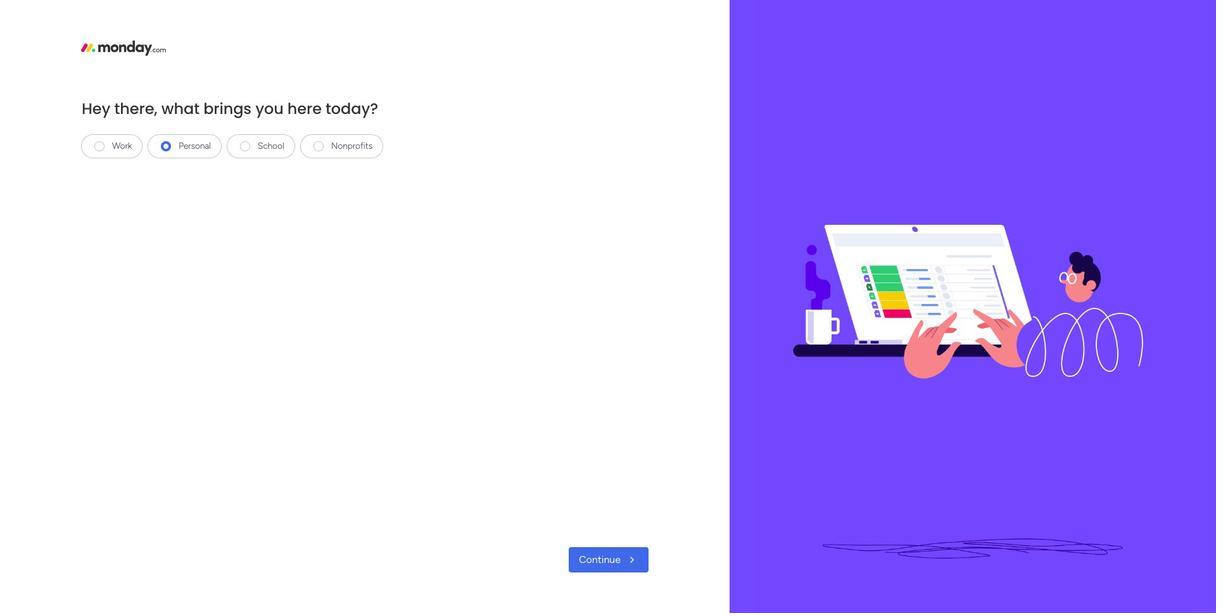 Task type: locate. For each thing, give the bounding box(es) containing it.
logo image
[[81, 41, 166, 56]]

personal
[[179, 141, 211, 151]]

what
[[161, 98, 200, 119]]

work
[[112, 141, 132, 151]]

brings
[[203, 98, 251, 119]]

today?
[[326, 98, 378, 119]]

here
[[287, 98, 322, 119]]

you
[[255, 98, 284, 119]]

hey
[[82, 98, 110, 119]]



Task type: vqa. For each thing, say whether or not it's contained in the screenshot.
the Personal
yes



Task type: describe. For each thing, give the bounding box(es) containing it.
what brings you here today? image
[[755, 0, 1191, 613]]

hey there, what brings you here today?
[[82, 98, 378, 119]]

school
[[258, 141, 284, 151]]

continue
[[579, 554, 621, 566]]

continue button
[[569, 547, 649, 573]]

nonprofits
[[331, 141, 372, 151]]

there,
[[114, 98, 158, 119]]



